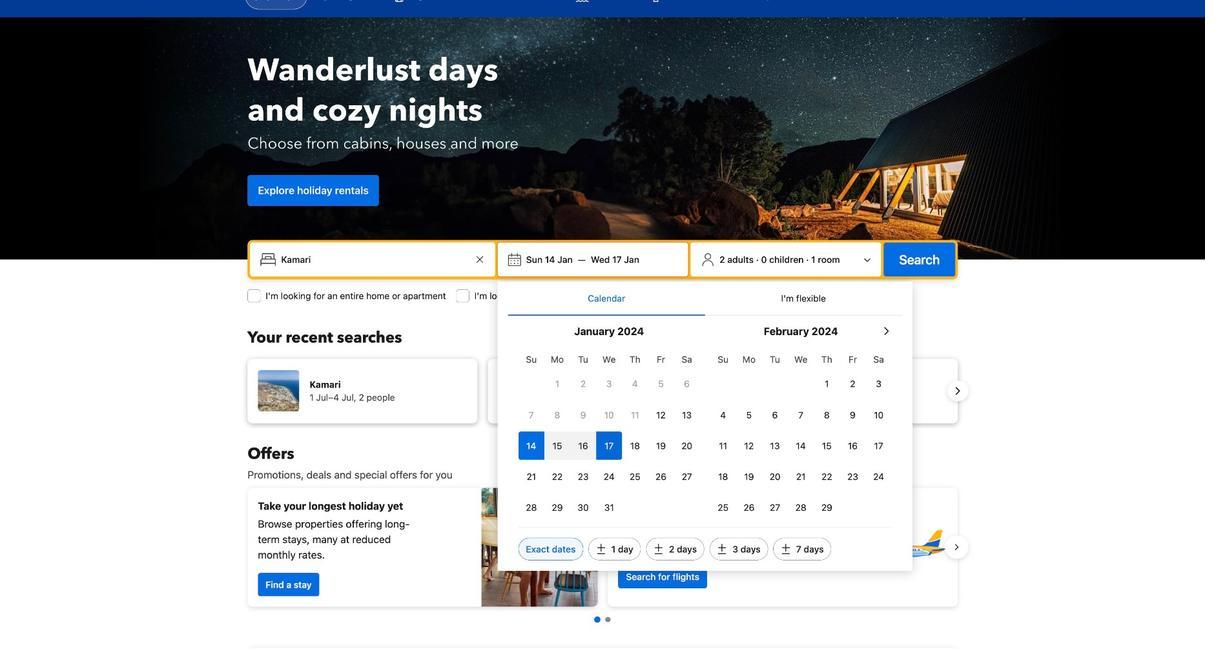 Task type: describe. For each thing, give the bounding box(es) containing it.
take your longest holiday yet image
[[482, 488, 598, 607]]

3 cell from the left
[[571, 429, 597, 460]]

17 February 2024 checkbox
[[866, 432, 892, 460]]

17 January 2024 checkbox
[[597, 432, 622, 460]]

18 February 2024 checkbox
[[711, 463, 737, 491]]

6 January 2024 checkbox
[[674, 370, 700, 398]]

14 January 2024 checkbox
[[519, 432, 545, 460]]

28 January 2024 checkbox
[[519, 494, 545, 522]]

10 January 2024 checkbox
[[597, 401, 622, 429]]

13 February 2024 checkbox
[[763, 432, 788, 460]]

11 January 2024 checkbox
[[622, 401, 648, 429]]

27 February 2024 checkbox
[[763, 494, 788, 522]]

27 January 2024 checkbox
[[674, 463, 700, 491]]

23 January 2024 checkbox
[[571, 463, 597, 491]]

2 February 2024 checkbox
[[840, 370, 866, 398]]

24 January 2024 checkbox
[[597, 463, 622, 491]]

10 February 2024 checkbox
[[866, 401, 892, 429]]

2 region from the top
[[237, 483, 969, 612]]

4 January 2024 checkbox
[[622, 370, 648, 398]]

1 grid from the left
[[519, 347, 700, 522]]

14 February 2024 checkbox
[[788, 432, 814, 460]]

2 cell from the left
[[545, 429, 571, 460]]

22 February 2024 checkbox
[[814, 463, 840, 491]]

28 February 2024 checkbox
[[788, 494, 814, 522]]

19 January 2024 checkbox
[[648, 432, 674, 460]]

9 January 2024 checkbox
[[571, 401, 597, 429]]

6 February 2024 checkbox
[[763, 401, 788, 429]]

1 February 2024 checkbox
[[814, 370, 840, 398]]

31 January 2024 checkbox
[[597, 494, 622, 522]]

4 February 2024 checkbox
[[711, 401, 737, 429]]

5 January 2024 checkbox
[[648, 370, 674, 398]]

19 February 2024 checkbox
[[737, 463, 763, 491]]

4 cell from the left
[[597, 429, 622, 460]]

29 January 2024 checkbox
[[545, 494, 571, 522]]

20 January 2024 checkbox
[[674, 432, 700, 460]]

20 February 2024 checkbox
[[763, 463, 788, 491]]

3 January 2024 checkbox
[[597, 370, 622, 398]]

7 January 2024 checkbox
[[519, 401, 545, 429]]

26 January 2024 checkbox
[[648, 463, 674, 491]]

25 February 2024 checkbox
[[711, 494, 737, 522]]



Task type: locate. For each thing, give the bounding box(es) containing it.
13 January 2024 checkbox
[[674, 401, 700, 429]]

24 February 2024 checkbox
[[866, 463, 892, 491]]

1 January 2024 checkbox
[[545, 370, 571, 398]]

cell down 10 january 2024 option
[[597, 429, 622, 460]]

11 February 2024 checkbox
[[711, 432, 737, 460]]

29 February 2024 checkbox
[[814, 494, 840, 522]]

23 February 2024 checkbox
[[840, 463, 866, 491]]

progress bar
[[595, 617, 611, 623]]

0 horizontal spatial grid
[[519, 347, 700, 522]]

grid
[[519, 347, 700, 522], [711, 347, 892, 522]]

0 vertical spatial region
[[237, 354, 969, 429]]

8 February 2024 checkbox
[[814, 401, 840, 429]]

7 February 2024 checkbox
[[788, 401, 814, 429]]

18 January 2024 checkbox
[[622, 432, 648, 460]]

5 February 2024 checkbox
[[737, 401, 763, 429]]

22 January 2024 checkbox
[[545, 463, 571, 491]]

next image
[[951, 383, 966, 399]]

2 grid from the left
[[711, 347, 892, 522]]

12 February 2024 checkbox
[[737, 432, 763, 460]]

cell
[[519, 429, 545, 460], [545, 429, 571, 460], [571, 429, 597, 460], [597, 429, 622, 460]]

21 February 2024 checkbox
[[788, 463, 814, 491]]

tab list
[[508, 282, 903, 317]]

8 January 2024 checkbox
[[545, 401, 571, 429]]

26 February 2024 checkbox
[[737, 494, 763, 522]]

1 region from the top
[[237, 354, 969, 429]]

15 January 2024 checkbox
[[545, 432, 571, 460]]

Where are you going? field
[[276, 248, 472, 271]]

21 January 2024 checkbox
[[519, 463, 545, 491]]

30 January 2024 checkbox
[[571, 494, 597, 522]]

16 January 2024 checkbox
[[571, 432, 597, 460]]

25 January 2024 checkbox
[[622, 463, 648, 491]]

2 January 2024 checkbox
[[571, 370, 597, 398]]

1 vertical spatial region
[[237, 483, 969, 612]]

1 cell from the left
[[519, 429, 545, 460]]

cell down 9 january 2024 option
[[571, 429, 597, 460]]

cell down "8 january 2024" checkbox
[[545, 429, 571, 460]]

16 February 2024 checkbox
[[840, 432, 866, 460]]

15 February 2024 checkbox
[[814, 432, 840, 460]]

9 February 2024 checkbox
[[840, 401, 866, 429]]

region
[[237, 354, 969, 429], [237, 483, 969, 612]]

cell down 7 january 2024 checkbox
[[519, 429, 545, 460]]

1 horizontal spatial grid
[[711, 347, 892, 522]]

fly away to your dream holiday image
[[858, 502, 948, 593]]

3 February 2024 checkbox
[[866, 370, 892, 398]]

12 January 2024 checkbox
[[648, 401, 674, 429]]



Task type: vqa. For each thing, say whether or not it's contained in the screenshot.
1 January 2024 option
yes



